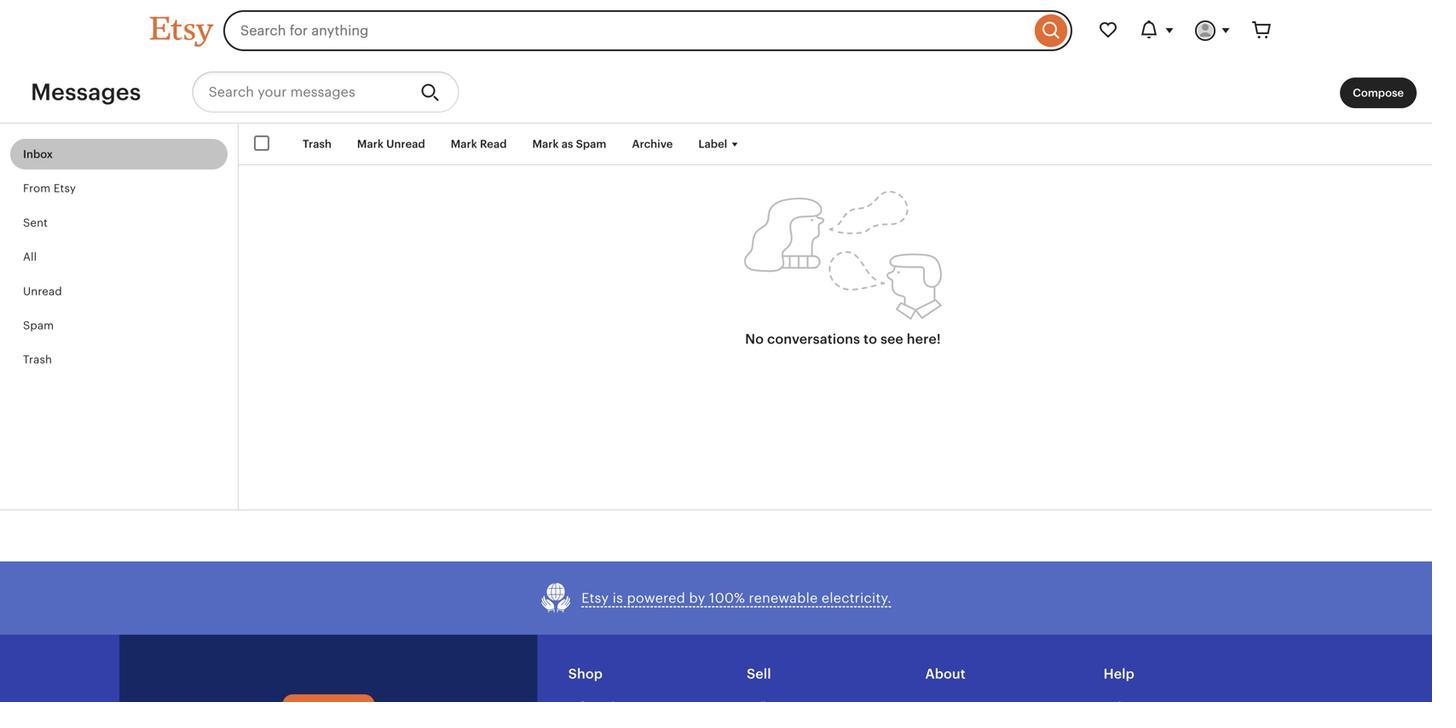 Task type: locate. For each thing, give the bounding box(es) containing it.
all
[[23, 251, 37, 264]]

is
[[613, 591, 624, 607]]

1 horizontal spatial spam
[[576, 138, 607, 151]]

0 horizontal spatial unread
[[23, 285, 62, 298]]

mark left as at the left
[[533, 138, 559, 151]]

None search field
[[223, 10, 1073, 51]]

unread down all
[[23, 285, 62, 298]]

trash inside trash link
[[23, 354, 52, 366]]

no
[[746, 332, 764, 347]]

0 vertical spatial trash
[[303, 138, 332, 151]]

mark read
[[451, 138, 507, 151]]

sent link
[[10, 208, 228, 238]]

0 vertical spatial spam
[[576, 138, 607, 151]]

1 horizontal spatial mark
[[451, 138, 478, 151]]

renewable
[[749, 591, 818, 607]]

spam inside button
[[576, 138, 607, 151]]

mark inside mark read button
[[451, 138, 478, 151]]

1 vertical spatial etsy
[[582, 591, 609, 607]]

here!
[[907, 332, 941, 347]]

1 horizontal spatial etsy
[[582, 591, 609, 607]]

conversations
[[768, 332, 861, 347]]

1 horizontal spatial trash
[[303, 138, 332, 151]]

mark for mark unread
[[357, 138, 384, 151]]

banner
[[119, 0, 1314, 61]]

mark inside mark unread button
[[357, 138, 384, 151]]

help
[[1104, 667, 1135, 683]]

Search for anything text field
[[223, 10, 1031, 51]]

spam down all
[[23, 319, 54, 332]]

unread inside mark unread button
[[387, 138, 425, 151]]

mark
[[357, 138, 384, 151], [451, 138, 478, 151], [533, 138, 559, 151]]

etsy left is in the bottom of the page
[[582, 591, 609, 607]]

etsy right from
[[54, 182, 76, 195]]

1 vertical spatial trash
[[23, 354, 52, 366]]

inbox
[[23, 148, 53, 161]]

sell
[[747, 667, 772, 683]]

0 horizontal spatial etsy
[[54, 182, 76, 195]]

trash button
[[290, 129, 345, 160]]

spam
[[576, 138, 607, 151], [23, 319, 54, 332]]

trash
[[303, 138, 332, 151], [23, 354, 52, 366]]

0 horizontal spatial spam
[[23, 319, 54, 332]]

1 horizontal spatial unread
[[387, 138, 425, 151]]

etsy is powered by 100% renewable electricity.
[[582, 591, 892, 607]]

shop
[[569, 667, 603, 683]]

1 mark from the left
[[357, 138, 384, 151]]

mark for mark read
[[451, 138, 478, 151]]

from
[[23, 182, 51, 195]]

100%
[[710, 591, 745, 607]]

2 horizontal spatial mark
[[533, 138, 559, 151]]

unread left mark read
[[387, 138, 425, 151]]

mark inside mark as spam button
[[533, 138, 559, 151]]

label button
[[686, 129, 756, 160]]

mark for mark as spam
[[533, 138, 559, 151]]

trash link
[[10, 345, 228, 376]]

powered
[[627, 591, 686, 607]]

compose
[[1354, 87, 1405, 99]]

mark left read
[[451, 138, 478, 151]]

0 horizontal spatial trash
[[23, 354, 52, 366]]

0 vertical spatial unread
[[387, 138, 425, 151]]

by
[[690, 591, 706, 607]]

1 vertical spatial spam
[[23, 319, 54, 332]]

0 horizontal spatial mark
[[357, 138, 384, 151]]

read
[[480, 138, 507, 151]]

1 vertical spatial unread
[[23, 285, 62, 298]]

3 mark from the left
[[533, 138, 559, 151]]

archive button
[[620, 129, 686, 160]]

spam right as at the left
[[576, 138, 607, 151]]

unread inside 'unread' link
[[23, 285, 62, 298]]

mark right trash button
[[357, 138, 384, 151]]

2 mark from the left
[[451, 138, 478, 151]]

etsy
[[54, 182, 76, 195], [582, 591, 609, 607]]

unread link
[[10, 276, 228, 307]]

unread
[[387, 138, 425, 151], [23, 285, 62, 298]]



Task type: vqa. For each thing, say whether or not it's contained in the screenshot.
'Modern return address stamp | Wedding Stamp | Save the date | Self ink stamper | Wood handle | Housewarming Gift | Family Stamp | Minimal' image
no



Task type: describe. For each thing, give the bounding box(es) containing it.
about
[[926, 667, 966, 683]]

etsy inside button
[[582, 591, 609, 607]]

from etsy link
[[10, 173, 228, 204]]

compose button
[[1341, 78, 1418, 108]]

0 vertical spatial etsy
[[54, 182, 76, 195]]

mark unread button
[[345, 129, 438, 160]]

Search your messages text field
[[192, 72, 407, 113]]

electricity.
[[822, 591, 892, 607]]

no conversations to see here!
[[746, 332, 941, 347]]

all link
[[10, 242, 228, 273]]

mark as spam
[[533, 138, 607, 151]]

archive
[[632, 138, 673, 151]]

mark as spam button
[[520, 129, 620, 160]]

label
[[699, 138, 728, 151]]

mark unread
[[357, 138, 425, 151]]

see
[[881, 332, 904, 347]]

from etsy
[[23, 182, 76, 195]]

trash inside trash button
[[303, 138, 332, 151]]

spam link
[[10, 310, 228, 341]]

mark read button
[[438, 129, 520, 160]]

to
[[864, 332, 878, 347]]

inbox link
[[10, 139, 228, 170]]

as
[[562, 138, 574, 151]]

sent
[[23, 217, 48, 229]]

etsy is powered by 100% renewable electricity. button
[[541, 583, 892, 615]]

messages
[[31, 79, 141, 105]]

page 1 image
[[745, 191, 942, 321]]



